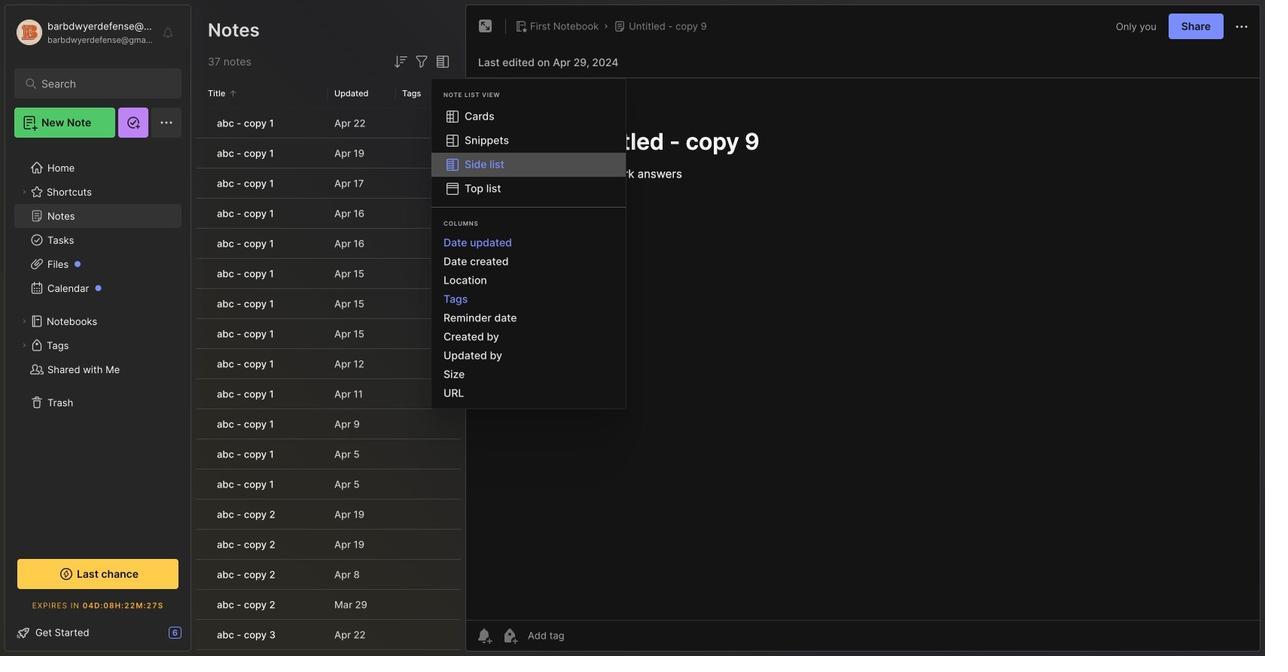 Task type: describe. For each thing, give the bounding box(es) containing it.
Note Editor text field
[[466, 78, 1260, 621]]

Account field
[[14, 17, 154, 47]]

Help and Learning task checklist field
[[5, 621, 191, 646]]

none search field inside main element
[[41, 75, 162, 93]]

note window element
[[465, 5, 1261, 656]]

Search text field
[[41, 77, 162, 91]]

Add tag field
[[527, 630, 639, 643]]

More actions field
[[1233, 17, 1251, 36]]

Add filters field
[[413, 53, 431, 71]]



Task type: vqa. For each thing, say whether or not it's contained in the screenshot.
first the Dropdown List menu from the bottom of the page
yes



Task type: locate. For each thing, give the bounding box(es) containing it.
add a reminder image
[[475, 627, 493, 646]]

1 dropdown list menu from the top
[[432, 105, 626, 201]]

main element
[[0, 0, 196, 657]]

add filters image
[[413, 53, 431, 71]]

row group
[[196, 108, 464, 657]]

expand tags image
[[20, 341, 29, 350]]

tree
[[5, 147, 191, 543]]

cell
[[196, 108, 208, 138], [196, 139, 208, 168], [196, 169, 208, 198], [196, 199, 208, 228], [196, 229, 208, 258], [196, 259, 208, 288], [196, 289, 208, 319], [196, 319, 208, 349], [196, 349, 208, 379], [196, 380, 208, 409], [196, 410, 208, 439], [196, 440, 208, 469], [196, 470, 208, 499], [196, 500, 208, 530], [196, 530, 208, 560], [196, 560, 208, 590], [196, 591, 208, 620], [196, 621, 208, 650], [328, 651, 396, 657], [396, 651, 464, 657]]

View options field
[[431, 53, 452, 71]]

expand note image
[[477, 17, 495, 35]]

click to collapse image
[[190, 629, 201, 647]]

1 vertical spatial dropdown list menu
[[432, 234, 626, 403]]

0 vertical spatial dropdown list menu
[[432, 105, 626, 201]]

add tag image
[[501, 627, 519, 646]]

Sort options field
[[392, 53, 410, 71]]

expand notebooks image
[[20, 317, 29, 326]]

None search field
[[41, 75, 162, 93]]

more actions image
[[1233, 18, 1251, 36]]

dropdown list menu
[[432, 105, 626, 201], [432, 234, 626, 403]]

menu item
[[432, 153, 626, 177]]

2 dropdown list menu from the top
[[432, 234, 626, 403]]

tree inside main element
[[5, 147, 191, 543]]



